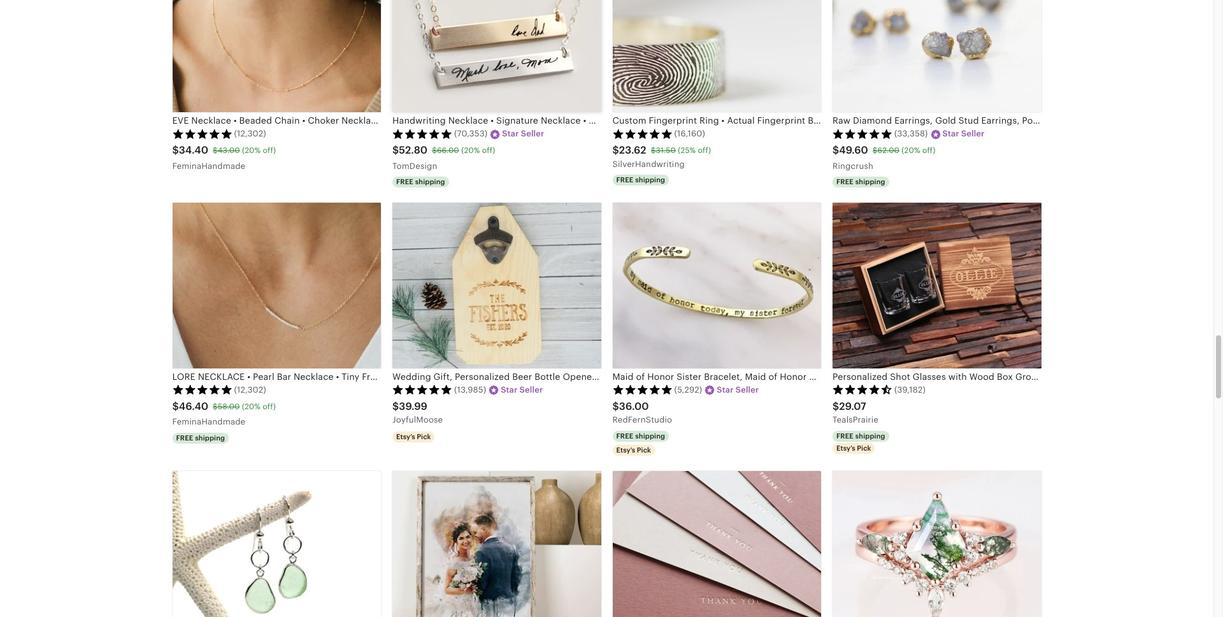 Task type: locate. For each thing, give the bounding box(es) containing it.
1 wedding from the left
[[393, 371, 431, 382]]

1 horizontal spatial etsy's
[[617, 446, 636, 454]]

free for 49.60
[[837, 178, 854, 185]]

1 vertical spatial (12,302)
[[234, 385, 266, 395]]

shipping down ringcrush
[[856, 178, 886, 185]]

0 horizontal spatial etsy's
[[396, 433, 415, 440]]

gift
[[728, 371, 744, 382]]

43.00
[[218, 146, 240, 155]]

tomdesign
[[393, 161, 438, 171]]

star for 39.99
[[501, 385, 518, 395]]

free down tomdesign
[[396, 178, 414, 185]]

etsy's inside free shipping etsy's pick
[[837, 444, 856, 452]]

etsy's down tealsprairie
[[837, 444, 856, 452]]

0 vertical spatial feminahandmade
[[172, 161, 246, 171]]

5 out of 5 stars image up 49.60
[[833, 128, 893, 139]]

off) right "58.00"
[[263, 402, 276, 411]]

(20% inside $ 46.40 $ 58.00 (20% off) feminahandmade
[[242, 402, 261, 411]]

seller
[[521, 129, 545, 139], [962, 129, 985, 139], [520, 385, 543, 395], [736, 385, 759, 395]]

free inside free shipping etsy's pick
[[837, 432, 854, 440]]

(20% right 43.00
[[242, 146, 261, 155]]

sea glass and sterling silver circle drop earring | sea glass earrings | gifts for her | everyday earrings | silver earrings | earrings image
[[172, 471, 381, 617]]

ombre dusty pink thank you cards image
[[613, 471, 822, 617]]

seller down beer
[[520, 385, 543, 395]]

(20% inside $ 34.40 $ 43.00 (20% off) feminahandmade
[[242, 146, 261, 155]]

feminahandmade inside $ 46.40 $ 58.00 (20% off) feminahandmade
[[172, 417, 246, 427]]

free shipping down ringcrush
[[837, 178, 886, 185]]

free shipping down tomdesign
[[396, 178, 445, 185]]

5 out of 5 stars image for 52.80
[[393, 128, 453, 139]]

star seller
[[502, 129, 545, 139], [943, 129, 985, 139], [501, 385, 543, 395], [717, 385, 759, 395]]

star down beer
[[501, 385, 518, 395]]

66.00
[[437, 146, 459, 155]]

seller right (33,358)
[[962, 129, 985, 139]]

(20% inside $ 49.60 $ 62.00 (20% off) ringcrush
[[902, 146, 921, 155]]

pick down tealsprairie
[[858, 444, 872, 452]]

seller right (70,353)
[[521, 129, 545, 139]]

off)
[[263, 146, 276, 155], [482, 146, 495, 155], [698, 146, 711, 155], [923, 146, 936, 155], [263, 402, 276, 411]]

etsy's pick
[[396, 433, 431, 440], [617, 446, 651, 454]]

free shipping down silverhandwriting
[[617, 176, 666, 184]]

49.60
[[840, 144, 869, 156]]

etsy's down joyfulmoose
[[396, 433, 415, 440]]

star right (33,358)
[[943, 129, 960, 139]]

free
[[617, 176, 634, 184], [396, 178, 414, 185], [837, 178, 854, 185], [617, 432, 634, 440], [837, 432, 854, 440], [176, 434, 193, 441]]

5 out of 5 stars image up 52.80
[[393, 128, 453, 139]]

shipping down tomdesign
[[415, 178, 445, 185]]

(20% down (33,358)
[[902, 146, 921, 155]]

1 horizontal spatial wedding
[[687, 371, 726, 382]]

free down 46.40
[[176, 434, 193, 441]]

off) inside $ 46.40 $ 58.00 (20% off) feminahandmade
[[263, 402, 276, 411]]

23.62
[[619, 144, 647, 156]]

5 out of 5 stars image up 46.40
[[172, 385, 232, 395]]

46.40
[[179, 400, 209, 412]]

(12,302) for 46.40
[[234, 385, 266, 395]]

0 horizontal spatial pick
[[417, 433, 431, 440]]

star seller down gift
[[717, 385, 759, 395]]

pick down redfernstudio
[[637, 446, 651, 454]]

(12,302) up 43.00
[[234, 129, 266, 139]]

off) right (25%
[[698, 146, 711, 155]]

off) down (70,353)
[[482, 146, 495, 155]]

2 (12,302) from the top
[[234, 385, 266, 395]]

off) inside $ 49.60 $ 62.00 (20% off) ringcrush
[[923, 146, 936, 155]]

off) inside $ 34.40 $ 43.00 (20% off) feminahandmade
[[263, 146, 276, 155]]

(20% for 46.40
[[242, 402, 261, 411]]

shipping
[[636, 176, 666, 184], [415, 178, 445, 185], [856, 178, 886, 185], [636, 432, 666, 440], [856, 432, 886, 440], [195, 434, 225, 441]]

raw diamond earrings, gold stud earrings, polki diamond, crystal earring, dainty earring, diamond jewelry, april birthstone, unique gift image
[[833, 0, 1042, 112]]

(33,358)
[[895, 129, 928, 139]]

(12,302) for 34.40
[[234, 129, 266, 139]]

shipping down silverhandwriting
[[636, 176, 666, 184]]

free down ringcrush
[[837, 178, 854, 185]]

custom
[[651, 371, 685, 382]]

4.5 out of 5 stars image
[[833, 385, 893, 395]]

free down tealsprairie
[[837, 432, 854, 440]]

5 out of 5 stars image up 23.62
[[613, 128, 673, 139]]

wedding up (5,292)
[[687, 371, 726, 382]]

(13,985)
[[454, 385, 486, 395]]

shipping for 23.62
[[636, 176, 666, 184]]

tealsprairie
[[833, 415, 879, 425]]

2 horizontal spatial etsy's
[[837, 444, 856, 452]]

free for 46.40
[[176, 434, 193, 441]]

$ 49.60 $ 62.00 (20% off) ringcrush
[[833, 144, 936, 171]]

(20% down (70,353)
[[462, 146, 480, 155]]

0 vertical spatial (12,302)
[[234, 129, 266, 139]]

(12,302) up "58.00"
[[234, 385, 266, 395]]

personalized shot glasses with wood box groomsmen, best man, man cave gift barware (024965) image
[[833, 202, 1042, 368]]

skye kite green moss agate ring- 14k rose gold vermeil natural agate engagement ring- promise ring green gemstone anniversary gift for her image
[[833, 471, 1042, 617]]

1 (12,302) from the top
[[234, 129, 266, 139]]

free shipping etsy's pick
[[837, 432, 886, 452]]

feminahandmade inside $ 34.40 $ 43.00 (20% off) feminahandmade
[[172, 161, 246, 171]]

0 vertical spatial etsy's pick
[[396, 433, 431, 440]]

free shipping
[[617, 176, 666, 184], [396, 178, 445, 185], [837, 178, 886, 185], [617, 432, 666, 440], [176, 434, 225, 441]]

pick
[[417, 433, 431, 440], [858, 444, 872, 452], [637, 446, 651, 454]]

(20%
[[242, 146, 261, 155], [462, 146, 480, 155], [902, 146, 921, 155], [242, 402, 261, 411]]

free for 52.80
[[396, 178, 414, 185]]

shipping down redfernstudio
[[636, 432, 666, 440]]

couple
[[778, 371, 809, 382]]

silverhandwriting
[[613, 159, 685, 169]]

star seller for 49.60
[[943, 129, 985, 139]]

1 horizontal spatial etsy's pick
[[617, 446, 651, 454]]

etsy's pick down redfernstudio
[[617, 446, 651, 454]]

etsy's pick down joyfulmoose
[[396, 433, 431, 440]]

seller for 39.99
[[520, 385, 543, 395]]

31.50
[[656, 146, 676, 155]]

for
[[747, 371, 759, 382]]

shipping down $ 46.40 $ 58.00 (20% off) feminahandmade
[[195, 434, 225, 441]]

star
[[502, 129, 519, 139], [943, 129, 960, 139], [501, 385, 518, 395], [717, 385, 734, 395]]

star seller right (70,353)
[[502, 129, 545, 139]]

off) down (33,358)
[[923, 146, 936, 155]]

$ 23.62 $ 31.50 (25% off) silverhandwriting
[[613, 144, 711, 169]]

29.07
[[840, 400, 867, 412]]

1 vertical spatial feminahandmade
[[172, 417, 246, 427]]

wedding up 39.99
[[393, 371, 431, 382]]

star right (70,353)
[[502, 129, 519, 139]]

free shipping down 46.40
[[176, 434, 225, 441]]

(20% right "58.00"
[[242, 402, 261, 411]]

redfernstudio
[[613, 415, 673, 425]]

feminahandmade
[[172, 161, 246, 171], [172, 417, 246, 427]]

seller for 49.60
[[962, 129, 985, 139]]

shipping for 46.40
[[195, 434, 225, 441]]

5 out of 5 stars image for 49.60
[[833, 128, 893, 139]]

free shipping for 23.62
[[617, 176, 666, 184]]

1 feminahandmade from the top
[[172, 161, 246, 171]]

star seller right (33,358)
[[943, 129, 985, 139]]

$
[[172, 144, 179, 156], [393, 144, 399, 156], [613, 144, 619, 156], [833, 144, 840, 156], [213, 146, 218, 155], [432, 146, 437, 155], [651, 146, 656, 155], [873, 146, 878, 155], [172, 400, 179, 412], [393, 400, 399, 412], [613, 400, 619, 412], [833, 400, 840, 412], [213, 402, 218, 411]]

wood
[[598, 371, 623, 382]]

free shipping for 46.40
[[176, 434, 225, 441]]

39.99
[[399, 400, 428, 412]]

personalized
[[455, 371, 510, 382]]

feminahandmade for 34.40
[[172, 161, 246, 171]]

$ 46.40 $ 58.00 (20% off) feminahandmade
[[172, 400, 276, 427]]

5 out of 5 stars image
[[172, 128, 232, 139], [393, 128, 453, 139], [613, 128, 673, 139], [833, 128, 893, 139], [172, 385, 232, 395], [393, 385, 453, 395], [613, 385, 673, 395]]

$ 39.99 joyfulmoose
[[393, 400, 443, 425]]

(12,302)
[[234, 129, 266, 139], [234, 385, 266, 395]]

off) right 43.00
[[263, 146, 276, 155]]

off) for 49.60
[[923, 146, 936, 155]]

2 feminahandmade from the top
[[172, 417, 246, 427]]

58.00
[[218, 402, 240, 411]]

shipping down tealsprairie
[[856, 432, 886, 440]]

off) inside $ 52.80 $ 66.00 (20% off) tomdesign
[[482, 146, 495, 155]]

5 out of 5 stars image up 34.40
[[172, 128, 232, 139]]

free down silverhandwriting
[[617, 176, 634, 184]]

off) for 52.80
[[482, 146, 495, 155]]

2 horizontal spatial pick
[[858, 444, 872, 452]]

beer
[[513, 371, 532, 382]]

0 horizontal spatial wedding
[[393, 371, 431, 382]]

etsy's
[[396, 433, 415, 440], [837, 444, 856, 452], [617, 446, 636, 454]]

star for 52.80
[[502, 129, 519, 139]]

etsy's down redfernstudio
[[617, 446, 636, 454]]

$ inside $ 29.07 tealsprairie
[[833, 400, 840, 412]]

off) for 46.40
[[263, 402, 276, 411]]

$ 29.07 tealsprairie
[[833, 400, 879, 425]]

wedding
[[393, 371, 431, 382], [687, 371, 726, 382]]

shipping inside free shipping etsy's pick
[[856, 432, 886, 440]]

off) for 23.62
[[698, 146, 711, 155]]

wedding gift, personalized beer bottle opener wood sign, custom wedding gift for the couple
[[393, 371, 809, 382]]

off) inside "$ 23.62 $ 31.50 (25% off) silverhandwriting"
[[698, 146, 711, 155]]

5 out of 5 stars image down sign,
[[613, 385, 673, 395]]

feminahandmade down 46.40
[[172, 417, 246, 427]]

$ inside $ 36.00 redfernstudio
[[613, 400, 619, 412]]

free down redfernstudio
[[617, 432, 634, 440]]

pick down joyfulmoose
[[417, 433, 431, 440]]

star seller down beer
[[501, 385, 543, 395]]

(20% inside $ 52.80 $ 66.00 (20% off) tomdesign
[[462, 146, 480, 155]]

handwriting necklace • signature necklace • handwriting jewelry • actual handwriting • custom handmade jewelry gift • signature jewelry hnd image
[[393, 0, 601, 112]]

feminahandmade down 34.40
[[172, 161, 246, 171]]



Task type: describe. For each thing, give the bounding box(es) containing it.
eve necklace • beaded chain • choker necklace, satellite necklace, dainty beaded necklace, layering beaded chain, delicate wedding necklace image
[[172, 0, 381, 112]]

62.00
[[878, 146, 900, 155]]

5 out of 5 stars image for 46.40
[[172, 385, 232, 395]]

1 horizontal spatial pick
[[637, 446, 651, 454]]

maid of honor sister bracelet, maid of honor gift, maid of honor proposal, maid of honor bracelet gift, matron of honor gift,red fern studio image
[[613, 202, 822, 368]]

2 wedding from the left
[[687, 371, 726, 382]]

free shipping for 49.60
[[837, 178, 886, 185]]

star seller for 52.80
[[502, 129, 545, 139]]

(5,292)
[[675, 385, 703, 395]]

star down gift
[[717, 385, 734, 395]]

pick inside free shipping etsy's pick
[[858, 444, 872, 452]]

36.00
[[619, 400, 649, 412]]

$ 52.80 $ 66.00 (20% off) tomdesign
[[393, 144, 495, 171]]

seller for 52.80
[[521, 129, 545, 139]]

5 out of 5 stars image for 34.40
[[172, 128, 232, 139]]

(16,160)
[[675, 129, 706, 139]]

lore necklace • pearl bar necklace • tiny freshwater pearl necklace, delicate pearl necklace, wedding necklace, dainty pearl necklace, gift image
[[172, 202, 381, 368]]

0 horizontal spatial etsy's pick
[[396, 433, 431, 440]]

34.40
[[179, 144, 208, 156]]

seller down for
[[736, 385, 759, 395]]

$ 34.40 $ 43.00 (20% off) feminahandmade
[[172, 144, 276, 171]]

star seller for 39.99
[[501, 385, 543, 395]]

free shipping down redfernstudio
[[617, 432, 666, 440]]

(20% for 34.40
[[242, 146, 261, 155]]

star for 49.60
[[943, 129, 960, 139]]

custom fingerprint ring • actual fingerprint band • personalized engraved ring in sterling silver • wedding bands • gifts for him • rm23 image
[[613, 0, 822, 112]]

shipping for 49.60
[[856, 178, 886, 185]]

5 out of 5 stars image up 39.99
[[393, 385, 453, 395]]

$ 36.00 redfernstudio
[[613, 400, 673, 425]]

feminahandmade for 46.40
[[172, 417, 246, 427]]

(20% for 49.60
[[902, 146, 921, 155]]

5 out of 5 stars image for 23.62
[[613, 128, 673, 139]]

watercolor couple portrait from photo, custom wedding anniversary gift for wife husband parents, engagement gift for friend, unique wall art image
[[393, 471, 601, 617]]

(20% for 52.80
[[462, 146, 480, 155]]

off) for 34.40
[[263, 146, 276, 155]]

gift,
[[434, 371, 453, 382]]

shipping for 52.80
[[415, 178, 445, 185]]

joyfulmoose
[[393, 415, 443, 425]]

wedding gift, personalized beer bottle opener wood sign, custom wedding gift for the couple image
[[393, 202, 601, 368]]

bottle
[[535, 371, 561, 382]]

ringcrush
[[833, 161, 874, 171]]

sign,
[[626, 371, 648, 382]]

free shipping for 52.80
[[396, 178, 445, 185]]

(39,182)
[[895, 385, 926, 395]]

(25%
[[678, 146, 696, 155]]

52.80
[[399, 144, 428, 156]]

opener
[[563, 371, 596, 382]]

$ inside $ 39.99 joyfulmoose
[[393, 400, 399, 412]]

1 vertical spatial etsy's pick
[[617, 446, 651, 454]]

(70,353)
[[454, 129, 488, 139]]

the
[[761, 371, 776, 382]]

free for 23.62
[[617, 176, 634, 184]]



Task type: vqa. For each thing, say whether or not it's contained in the screenshot.
the shipping
yes



